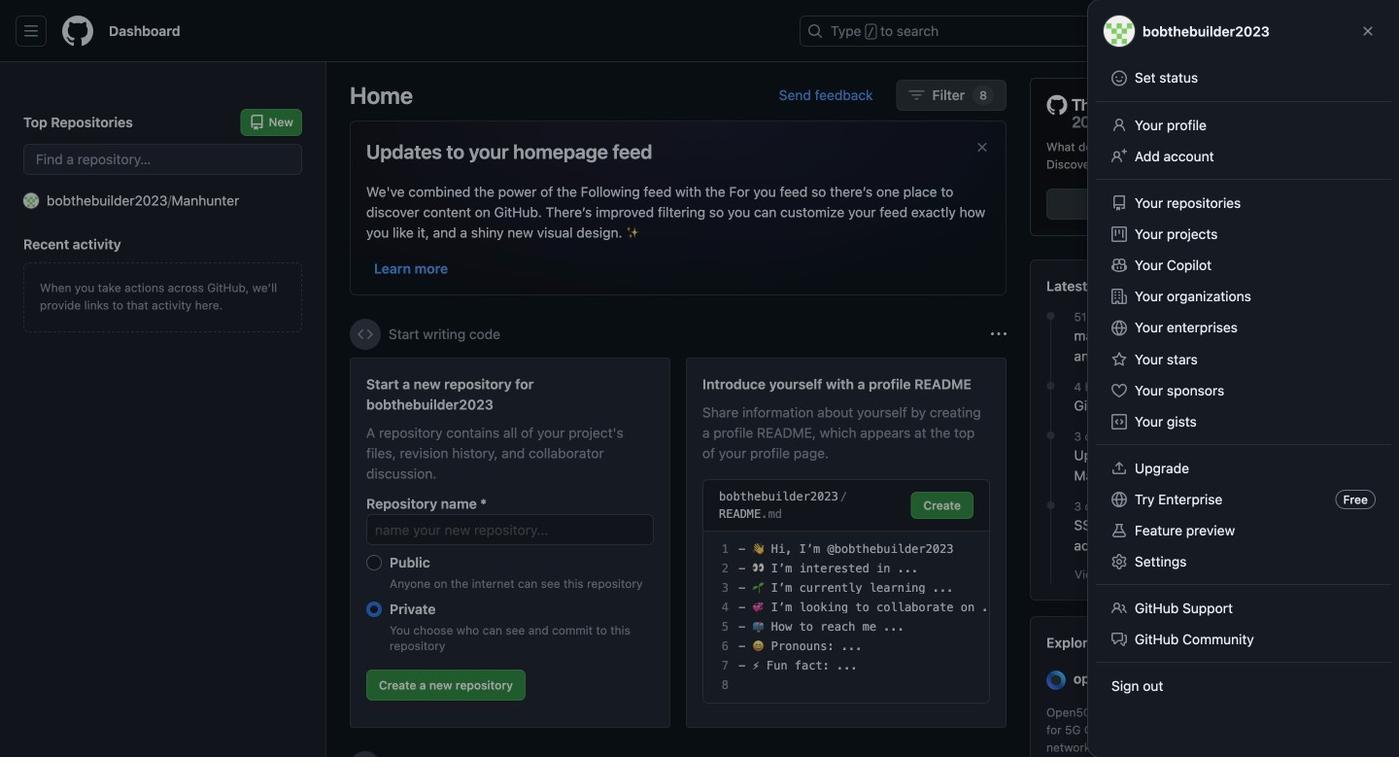 Task type: locate. For each thing, give the bounding box(es) containing it.
explore element
[[1031, 78, 1377, 757]]

command palette image
[[1117, 23, 1133, 39]]

0 vertical spatial dot fill image
[[1044, 308, 1059, 324]]

issue opened image
[[1244, 23, 1260, 39]]

explore repositories navigation
[[1031, 617, 1377, 757]]

dot fill image
[[1044, 498, 1059, 513]]

1 vertical spatial dot fill image
[[1044, 378, 1059, 394]]

triangle down image
[[1201, 23, 1216, 39]]

dot fill image
[[1044, 308, 1059, 324], [1044, 378, 1059, 394], [1044, 428, 1059, 443]]

2 vertical spatial dot fill image
[[1044, 428, 1059, 443]]



Task type: vqa. For each thing, say whether or not it's contained in the screenshot.
check image
no



Task type: describe. For each thing, give the bounding box(es) containing it.
plus image
[[1177, 23, 1193, 39]]

account element
[[0, 62, 327, 757]]

2 dot fill image from the top
[[1044, 378, 1059, 394]]

1 dot fill image from the top
[[1044, 308, 1059, 324]]

homepage image
[[62, 16, 93, 47]]

3 dot fill image from the top
[[1044, 428, 1059, 443]]



